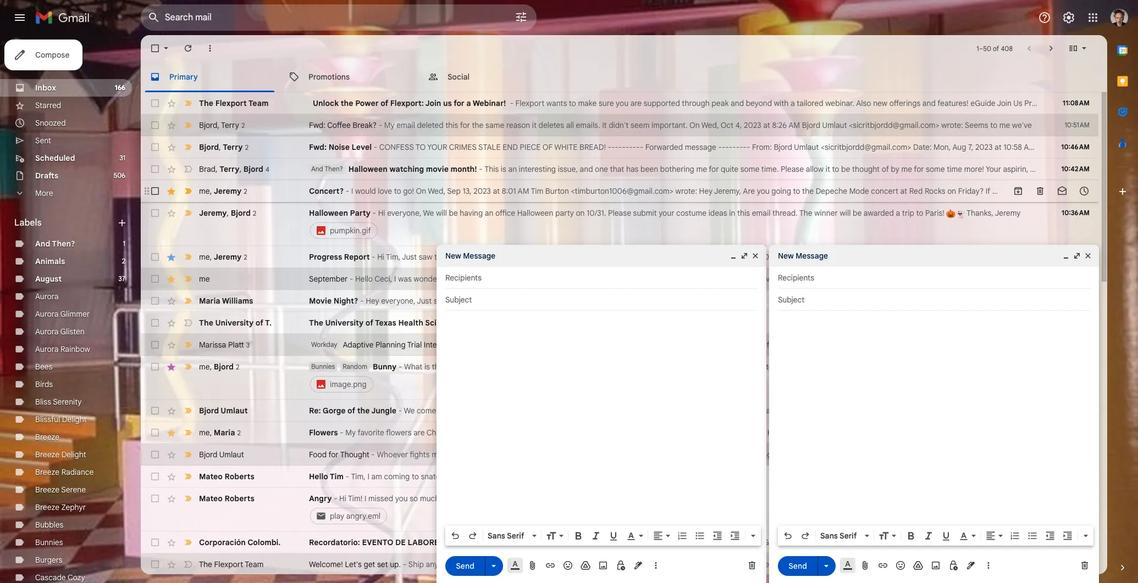 Task type: describe. For each thing, give the bounding box(es) containing it.
with inside cell
[[922, 362, 936, 372]]

subject field for underline ‪(⌘u)‬ image
[[445, 295, 758, 306]]

1 horizontal spatial mon,
[[934, 142, 951, 152]]

burgers
[[35, 556, 63, 566]]

1 horizontal spatial if
[[717, 450, 721, 460]]

refresh image
[[183, 43, 194, 54]]

an right this
[[508, 164, 517, 174]]

confess
[[379, 142, 414, 152]]

sans serif for attach files icon more send options icon
[[488, 532, 524, 542]]

0 vertical spatial email
[[397, 120, 415, 130]]

1 vertical spatial have
[[847, 560, 863, 570]]

hello left ceci,
[[355, 274, 373, 284]]

angry!
[[479, 494, 501, 504]]

1 menos from the left
[[568, 538, 593, 548]]

insert files using drive image for insert photo inside the new message dialog
[[580, 561, 591, 572]]

mateo roberts for 4th row from the bottom of the page
[[199, 472, 254, 482]]

0 vertical spatial <sicritbjordd@gmail.com>
[[849, 120, 940, 130]]

thousands
[[715, 560, 752, 570]]

2023 down beyond at the top right of page
[[744, 120, 761, 130]]

ship
[[408, 560, 424, 570]]

16 row from the top
[[141, 466, 1099, 488]]

underline ‪(⌘u)‬ image
[[941, 532, 952, 543]]

cognitive
[[986, 362, 1018, 372]]

hello down 👻 image
[[952, 252, 970, 262]]

labels heading
[[14, 218, 117, 229]]

wrote: down features!
[[942, 120, 963, 130]]

cell containing bunny
[[309, 362, 1084, 395]]

3 row from the top
[[141, 136, 1100, 158]]

welcome
[[609, 560, 641, 570]]

at left 8:01
[[493, 186, 500, 196]]

2 vertical spatial and
[[701, 450, 715, 460]]

you up payoff.
[[953, 340, 966, 350]]

1 vertical spatial hey
[[366, 296, 379, 306]]

the down allow
[[802, 186, 814, 196]]

0 horizontal spatial thanks,
[[618, 252, 645, 262]]

flexport:
[[390, 98, 424, 108]]

dialog containing sans serif
[[769, 245, 1099, 584]]

your right the know at bottom right
[[935, 428, 950, 438]]

the flexport team for welcome! let's get set up.
[[199, 560, 264, 570]]

1 join from the left
[[425, 98, 441, 108]]

8:26
[[772, 120, 787, 130]]

unlock
[[313, 98, 339, 108]]

breeze delight
[[35, 450, 86, 460]]

numbered list ‪(⌘⇧7)‬ image for 'more options' icon in the the new message dialog
[[677, 531, 688, 542]]

progress report - hi tim, just saw this email. can i send the progress report by friday? thanks, jeremy on sun, oct 1, 2023 at 7:00 am tim burton <timburton1006@gmail.com> wrote: hello jeremy, just a reminder that
[[309, 252, 1071, 262]]

1 vertical spatial 1,
[[530, 428, 535, 438]]

the down the university of texas health science center at houston sourcing event - utpb- anesthesiology assistant program  #689 invitation
[[546, 340, 557, 350]]

1 día from the left
[[612, 538, 623, 548]]

2 dark from the left
[[546, 406, 562, 416]]

labels navigation
[[0, 35, 141, 584]]

just for hi tim, just saw this email. can i send the progress report by friday? thanks, jeremy on sun, oct 1, 2023 at 7:00 am tim burton <timburton1006@gmail.com> wrote: hello jeremy, just a reminder that
[[402, 252, 417, 262]]

flowers - my favorite flowers are cherry blossoms! on fri, sep 1, 2023 at 12:00 pm tim burton <timburton1006@gmail.com> wrote: hi maria, what are your favorite flowers? i know your wedding is next year and
[[309, 428, 1039, 438]]

0 horizontal spatial it
[[515, 450, 519, 460]]

am right 10:58
[[1024, 142, 1035, 152]]

aurora rainbow
[[35, 345, 90, 355]]

0 vertical spatial with
[[774, 98, 789, 108]]

2 labores from the left
[[723, 538, 757, 548]]

for left the quite on the right of page
[[709, 164, 719, 174]]

2 inside labels navigation
[[122, 257, 125, 266]]

bjord , terry 2 for fwd: coffee break? - my email deleted this for the same reason it deletes all emails. it didn't seem important. on wed, oct 4, 2023 at 8:26 am bjord umlaut <sicritbjordd@gmail.com> wrote: seems to me we've
[[199, 120, 245, 130]]

0 horizontal spatial re:
[[309, 406, 321, 416]]

hi left tim!
[[339, 494, 346, 504]]

ideas
[[709, 208, 727, 218]]

1 planning from the left
[[376, 340, 406, 350]]

birds
[[35, 380, 53, 390]]

movie
[[309, 296, 332, 306]]

1 vertical spatial make
[[793, 296, 812, 306]]

the flexport team for unlock the power of flexport: join us for a webinar!
[[199, 98, 269, 108]]

the left jungle
[[357, 406, 370, 416]]

you left "going"
[[757, 186, 770, 196]]

12 row from the top
[[141, 356, 1099, 400]]

2 #118853 from the left
[[799, 538, 827, 548]]

umlaut down "webinar."
[[822, 120, 847, 130]]

0 vertical spatial friday
[[1087, 98, 1108, 108]]

university for texas
[[325, 318, 364, 328]]

umlaut up allow
[[794, 142, 819, 152]]

send for attach files icon more send options icon
[[456, 562, 474, 572]]

0 horizontal spatial will
[[436, 208, 447, 218]]

contact
[[976, 340, 1002, 350]]

at left '10:24'
[[857, 406, 864, 416]]

underline ‪(⌘u)‬ image
[[608, 532, 619, 543]]

15 row from the top
[[141, 444, 1099, 466]]

your right snatch
[[446, 472, 462, 482]]

am right '10:24'
[[887, 406, 898, 416]]

santa
[[650, 362, 670, 372]]

166
[[115, 84, 125, 92]]

bjord umlaut for re: gorge of the jungle
[[199, 406, 248, 416]]

1 horizontal spatial tim,
[[386, 252, 401, 262]]

is right this
[[501, 164, 506, 174]]

webinar.
[[825, 98, 855, 108]]

1 row from the top
[[141, 92, 1138, 114]]

the right fairy,
[[573, 362, 585, 372]]

1 inside labels navigation
[[123, 240, 125, 248]]

be right could
[[735, 274, 744, 284]]

pumpkin.gif
[[330, 226, 371, 236]]

enough
[[774, 450, 800, 460]]

and then?
[[35, 239, 75, 249]]

1 vertical spatial my
[[346, 428, 356, 438]]

delight for blissful delight
[[62, 415, 87, 425]]

mode
[[849, 186, 869, 196]]

be left 'having'
[[449, 208, 458, 218]]

it
[[602, 120, 607, 130]]

1 vertical spatial sep
[[813, 406, 826, 416]]

i right pm.
[[731, 296, 733, 306]]

at left 8:26
[[763, 120, 770, 130]]

provide
[[719, 340, 745, 350]]

2 evento from the left
[[680, 538, 709, 548]]

and left santa
[[635, 362, 648, 372]]

behind
[[492, 362, 516, 372]]

1 into from the left
[[802, 450, 815, 460]]

1 de from the left
[[395, 538, 406, 548]]

in up "tooth"
[[538, 340, 544, 350]]

a left the tailored
[[791, 98, 795, 108]]

0 vertical spatial not,
[[992, 186, 1006, 196]]

bjord , terry 2 for fwd: noise level - confess to your crimes stale end piece of white bread! ---------- forwarded message --------- from: bjord umlaut <sicritbjordd@gmail.com> date: mon, aug 7, 2023 at 10:58 am subject: re: noise
[[199, 142, 249, 152]]

2 vertical spatial if
[[675, 340, 680, 350]]

play angry.eml
[[330, 512, 380, 522]]

oct right sun,
[[703, 252, 716, 262]]

1 vertical spatial are
[[458, 340, 470, 350]]

2 we from the left
[[603, 406, 613, 416]]

1 horizontal spatial wed,
[[701, 120, 719, 130]]

message
[[685, 142, 716, 152]]

office
[[495, 208, 515, 218]]

1 vertical spatial <timburton1006@gmail.com>
[[824, 252, 927, 262]]

me , jeremy 2 for concert?
[[199, 186, 247, 196]]

a left webinar!
[[466, 98, 471, 108]]

1 horizontal spatial re:
[[1068, 142, 1079, 152]]

1 vertical spatial <sicritbjordd@gmail.com>
[[821, 142, 911, 152]]

fwd: for fwd: coffee break? - my email deleted this for the same reason it deletes all emails. it didn't seem important. on wed, oct 4, 2023 at 8:26 am bjord umlaut <sicritbjordd@gmail.com> wrote: seems to me we've
[[309, 120, 325, 130]]

2 horizontal spatial are
[[820, 428, 831, 438]]

the for 1st row from the top
[[199, 98, 213, 108]]

aurora for aurora glisten
[[35, 327, 59, 337]]

2 vertical spatial <timburton1006@gmail.com>
[[639, 428, 742, 438]]

sent
[[35, 136, 51, 146]]

aurora for aurora rainbow
[[35, 345, 59, 355]]

for left the black
[[1054, 98, 1064, 108]]

august
[[35, 274, 62, 284]]

watching
[[390, 164, 424, 174]]

cherry
[[427, 428, 451, 438]]

monster.
[[669, 450, 699, 460]]

on left fri,
[[490, 428, 500, 438]]

bulleted list ‪(⌘⇧8)‬ image for 'more options' icon corresponding to underline ‪(⌘u)‬ icon numbered list ‪(⌘⇧7)‬ icon
[[1027, 531, 1038, 542]]

of right 'gorge'
[[348, 406, 355, 416]]

thought
[[340, 450, 369, 460]]

everywhere.
[[478, 560, 521, 570]]

tim left the b.
[[875, 274, 887, 284]]

progress
[[309, 252, 342, 262]]

halloween left party
[[517, 208, 553, 218]]

team for welcome! let's get set up.
[[245, 560, 264, 570]]

2023 left 12:00 on the bottom
[[537, 428, 554, 438]]

discard draft ‪(⌘⇧d)‬ image
[[747, 561, 758, 572]]

0 vertical spatial all
[[566, 120, 574, 130]]

7 row from the top
[[141, 246, 1099, 268]]

blissful
[[35, 415, 60, 425]]

this left month?
[[793, 274, 805, 284]]

19 row from the top
[[141, 554, 1099, 576]]

1 vertical spatial 4,
[[1096, 164, 1103, 174]]

0 vertical spatial 1,
[[718, 252, 723, 262]]

main content containing primary
[[141, 35, 1138, 584]]

0 horizontal spatial friday?
[[591, 252, 617, 262]]

concert
[[871, 186, 898, 196]]

send for more send options icon for attach files image
[[789, 562, 807, 572]]

2 some from the left
[[926, 164, 945, 174]]

1 vertical spatial wed,
[[1062, 164, 1080, 174]]

2 concluye from the left
[[829, 538, 860, 548]]

1 favorite from the left
[[358, 428, 384, 438]]

2023 right 13,
[[474, 186, 491, 196]]

next
[[992, 428, 1007, 438]]

to right seems
[[990, 120, 998, 130]]

more options image for underline ‪(⌘u)‬ icon
[[985, 561, 992, 572]]

1 horizontal spatial my
[[384, 120, 395, 130]]

1 evento from the left
[[362, 538, 393, 548]]

advanced search options image
[[510, 6, 532, 28]]

wrote: down paris!
[[929, 252, 950, 262]]

halloween up would
[[349, 164, 388, 174]]

a right end
[[540, 406, 544, 416]]

0 horizontal spatial movie
[[426, 164, 449, 174]]

on left sun,
[[674, 252, 684, 262]]

👻 image
[[956, 209, 965, 219]]

brad
[[199, 164, 216, 174]]

bunnies inside labels navigation
[[35, 538, 63, 548]]

oct down colombiana
[[1074, 561, 1085, 569]]

cell containing angry
[[309, 494, 1044, 527]]

insert signature image for insert photo inside the new message dialog's 'toggle confidential mode' image
[[633, 561, 644, 572]]

halloween down concert?
[[309, 208, 348, 218]]

send button for more send options icon for attach files image
[[778, 557, 818, 577]]

0 vertical spatial hey
[[699, 186, 713, 196]]

progress
[[524, 252, 555, 262]]

your down the '11,'
[[833, 428, 849, 438]]

1 vertical spatial what
[[800, 428, 818, 438]]

2 inside me , bjord 2
[[236, 363, 239, 371]]

2 vertical spatial burton
[[614, 428, 637, 438]]

the up training
[[1021, 340, 1033, 350]]

1 bunny from the left
[[373, 362, 397, 372]]

of right power
[[381, 98, 388, 108]]

1 vertical spatial mon,
[[794, 406, 811, 416]]

i'm
[[441, 494, 452, 504]]

0 vertical spatial <timburton1006@gmail.com>
[[571, 186, 674, 196]]

an right enough
[[817, 450, 826, 460]]

you right hope
[[754, 296, 767, 306]]

1 vertical spatial movie
[[557, 296, 578, 306]]

1 vertical spatial friday
[[677, 296, 698, 306]]

1 horizontal spatial will
[[840, 208, 851, 218]]

and right peak
[[731, 98, 744, 108]]

1 some from the left
[[741, 164, 760, 174]]

0 vertical spatial jeremy,
[[714, 186, 741, 196]]

a right become
[[663, 450, 667, 460]]

year
[[1009, 428, 1024, 438]]

2023 up could
[[725, 252, 742, 262]]

night
[[580, 296, 597, 306]]

2 adaptive from the left
[[559, 340, 590, 350]]

send
[[491, 252, 508, 262]]

important.
[[652, 120, 688, 130]]

1 recordatorio: from the left
[[309, 538, 360, 548]]

3 de from the left
[[1083, 538, 1092, 548]]

2 menos from the left
[[873, 538, 896, 548]]

0 horizontal spatial sep
[[447, 186, 461, 196]]

breeze radiance link
[[35, 468, 94, 478]]

10:42 am
[[1061, 165, 1090, 173]]

row containing corporación colombi.
[[141, 532, 1138, 554]]

2 horizontal spatial if
[[986, 186, 991, 196]]

then? for and then? halloween watching movie month! - this is an interesting issue, and one that has been bothering me for quite some time. please allow it to be thought of by me for some time more! your aspirin, terry on wed, oct 4, 2023 at 8:
[[325, 165, 343, 173]]

4
[[266, 165, 269, 173]]

13 row from the top
[[141, 400, 1102, 422]]

the left "tooth"
[[518, 362, 529, 372]]

delight for breeze delight
[[61, 450, 86, 460]]

on up maria,
[[782, 406, 792, 416]]

tim right the pm
[[599, 428, 612, 438]]

love
[[378, 186, 392, 196]]

your left team
[[459, 274, 475, 284]]

hello down food
[[309, 472, 328, 482]]

1 vertical spatial by
[[581, 252, 589, 262]]

1 horizontal spatial friday?
[[958, 186, 984, 196]]

0 vertical spatial 4,
[[736, 120, 742, 130]]

thanks, inside cell
[[967, 208, 994, 218]]

2023 left 8:
[[1105, 164, 1122, 174]]

redo ‪(⌘y)‬ image for sans serif option within the the new message dialog
[[467, 531, 478, 542]]

bold ‪(⌘b)‬ image
[[906, 531, 917, 542]]

at left 10:58
[[995, 142, 1002, 152]]

not
[[619, 450, 630, 460]]

1 en from the left
[[557, 538, 566, 548]]

more send options image for attach files image
[[821, 561, 832, 572]]

improved
[[746, 274, 779, 284]]

1 de from the left
[[595, 538, 605, 548]]

interest
[[424, 340, 450, 350]]

call
[[615, 406, 627, 416]]

i down aspirin,
[[1008, 186, 1010, 196]]

so,
[[682, 340, 692, 350]]

5 row from the top
[[141, 180, 1099, 202]]

is left next
[[984, 428, 990, 438]]

breeze for breeze serene
[[35, 486, 59, 495]]

bunny - what is the real purpose behind the tooth fairy, the easter bunny and santa claus? they seem like greater steps toward faith and imagination, each with a payoff. like cognitive training exercises.
[[373, 362, 1084, 372]]

saw
[[419, 252, 433, 262]]

tab list containing primary
[[141, 62, 1107, 92]]

breeze serene
[[35, 486, 86, 495]]

2 recordatorio: from the left
[[631, 538, 678, 548]]

insert photo image for underline ‪(⌘u)‬ image
[[598, 561, 609, 572]]

interested
[[500, 340, 536, 350]]

more options image for underline ‪(⌘u)‬ image
[[653, 561, 659, 572]]

center
[[457, 318, 482, 328]]

1 gaze from the left
[[738, 450, 755, 460]]

be left awarded at the right top
[[853, 208, 862, 218]]

numbered list ‪(⌘⇧7)‬ image for 'more options' icon corresponding to underline ‪(⌘u)‬ icon
[[1010, 531, 1021, 542]]

the left power
[[341, 98, 353, 108]]

1 horizontal spatial get
[[939, 340, 951, 350]]

terry for 10:42 am
[[220, 164, 240, 174]]

detailed
[[803, 340, 831, 350]]

of left t.
[[256, 318, 263, 328]]

aurora glisten link
[[35, 327, 85, 337]]

2 vertical spatial wed,
[[428, 186, 445, 196]]

go!
[[403, 186, 414, 196]]

1 horizontal spatial are
[[631, 98, 642, 108]]

coffee
[[327, 120, 351, 130]]

flowers
[[386, 428, 412, 438]]

10:36 am
[[1062, 209, 1090, 217]]

blossoms!
[[453, 428, 488, 438]]

1 horizontal spatial abyss,
[[563, 406, 586, 416]]

a left payoff.
[[938, 362, 943, 372]]

bubbles
[[35, 521, 63, 531]]

jeremy down jeremy , bjord 2
[[214, 252, 242, 262]]

2 gaze from the left
[[901, 450, 917, 460]]

row containing the university of t.
[[141, 312, 1099, 334]]

terry for 10:51 am
[[221, 120, 239, 130]]

oct down 10:46 am
[[1081, 164, 1094, 174]]

features!
[[938, 98, 969, 108]]

2 bunny from the left
[[611, 362, 633, 372]]

an inside cell
[[485, 208, 494, 218]]

mateo for 4th row from the bottom of the page
[[199, 472, 223, 482]]

concert? - i would love to go! on wed, sep 13, 2023 at 8:01 am tim burton <timburton1006@gmail.com> wrote: hey jeremy, are you going to the depeche mode concert at red rocks on friday? if not, i have an
[[309, 186, 1039, 196]]

37
[[118, 275, 125, 283]]

at left the red
[[900, 186, 907, 196]]

hello tim - tim, i am coming to snatch your marbles. best, mateobold
[[309, 472, 553, 482]]

2 corporación from the left
[[994, 538, 1037, 548]]

main menu image
[[13, 11, 26, 24]]

you right do
[[657, 274, 669, 284]]

you left so
[[395, 494, 408, 504]]

your inside cell
[[659, 208, 674, 218]]

be left thought
[[841, 164, 850, 174]]

i left would
[[351, 186, 353, 196]]

message body text field for underline ‪(⌘u)‬ icon
[[778, 317, 1090, 523]]

2 inside jeremy , bjord 2
[[253, 209, 256, 217]]

1 agricol... from the left
[[446, 538, 488, 548]]

at left 7:00
[[744, 252, 751, 262]]

the left same
[[472, 120, 484, 130]]

date:
[[913, 142, 932, 152]]

1 vertical spatial oct 2
[[1074, 561, 1090, 569]]

seems
[[965, 120, 988, 130]]

food
[[309, 450, 327, 460]]

am right 8:01
[[518, 186, 529, 196]]

1 noise from the left
[[329, 142, 350, 152]]

0 horizontal spatial abyss,
[[480, 406, 502, 416]]

1 vertical spatial get
[[364, 560, 375, 570]]

the left real
[[432, 362, 444, 372]]

umlaut down me , maria 2
[[219, 450, 244, 460]]

you left still
[[472, 340, 485, 350]]

would
[[355, 186, 376, 196]]

at left 8:
[[1124, 164, 1131, 174]]

0 vertical spatial please
[[781, 164, 804, 174]]

2 horizontal spatial will
[[888, 450, 899, 460]]

hi left maria,
[[768, 428, 775, 438]]

toolbar inside row
[[1007, 186, 1095, 197]]

bliss
[[35, 398, 51, 407]]

0 vertical spatial it
[[532, 120, 537, 130]]

aurora for aurora glimmer
[[35, 310, 59, 319]]

at right "center"
[[484, 318, 492, 328]]

september?
[[562, 274, 605, 284]]

flexport for welcome! let's get set up.
[[214, 560, 243, 570]]

2 día from the left
[[914, 538, 925, 548]]

1 #118853 from the left
[[490, 538, 519, 548]]

1 vertical spatial with
[[1004, 340, 1019, 350]]

<james.peterson1902@gmail.com>
[[957, 406, 1078, 416]]

1 labores from the left
[[408, 538, 444, 548]]

insert link ‪(⌘k)‬ image
[[545, 561, 556, 572]]

investigación
[[1094, 538, 1138, 548]]

maria,
[[777, 428, 798, 438]]

message body text field for underline ‪(⌘u)‬ image
[[445, 317, 758, 523]]

rocks
[[925, 186, 946, 196]]

2 horizontal spatial it
[[826, 164, 830, 174]]

just left reminder
[[1000, 252, 1015, 262]]

to left our
[[643, 560, 650, 570]]

1 vertical spatial everyone,
[[381, 296, 415, 306]]

long
[[757, 450, 772, 460]]

time.
[[761, 164, 779, 174]]

jeremy up do
[[647, 252, 672, 262]]

i left was
[[394, 274, 396, 284]]

that left pop out image
[[1057, 252, 1071, 262]]

black
[[1066, 98, 1085, 108]]

seem for important.
[[631, 120, 650, 130]]

2 favorite from the left
[[851, 428, 877, 438]]

snatch
[[421, 472, 444, 482]]

promotions tab
[[280, 62, 418, 92]]

insert photo image for underline ‪(⌘u)‬ icon
[[930, 561, 941, 572]]

0 vertical spatial have
[[1012, 186, 1028, 196]]

serene
[[61, 486, 86, 495]]



Task type: locate. For each thing, give the bounding box(es) containing it.
bunny
[[373, 362, 397, 372], [611, 362, 633, 372]]

2 serif from the left
[[840, 532, 857, 542]]

toggle confidential mode image
[[615, 561, 626, 572], [948, 561, 959, 572]]

on down through
[[690, 120, 700, 130]]

subject field for underline ‪(⌘u)‬ icon
[[778, 295, 1090, 306]]

1 italic ‪(⌘i)‬ image from the left
[[591, 531, 602, 542]]

formatting options toolbar inside dialog
[[778, 527, 1094, 547]]

jeremy,
[[714, 186, 741, 196], [972, 252, 999, 262]]

sans serif inside dialog
[[820, 532, 857, 542]]

i left the am
[[368, 472, 369, 482]]

1 message body text field from the left
[[445, 317, 758, 523]]

have right who
[[847, 560, 863, 570]]

community
[[665, 560, 704, 570]]

row
[[141, 92, 1138, 114], [141, 114, 1099, 136], [141, 136, 1100, 158], [141, 158, 1138, 180], [141, 180, 1099, 202], [141, 202, 1099, 246], [141, 246, 1099, 268], [141, 268, 1099, 290], [141, 290, 1099, 312], [141, 312, 1099, 334], [141, 334, 1102, 356], [141, 356, 1099, 400], [141, 400, 1102, 422], [141, 422, 1099, 444], [141, 444, 1099, 466], [141, 466, 1099, 488], [141, 488, 1099, 532], [141, 532, 1138, 554], [141, 554, 1099, 576]]

social tab
[[419, 62, 558, 92]]

and inside and then? halloween watching movie month! - this is an interesting issue, and one that has been bothering me for quite some time. please allow it to be thought of by me for some time more! your aspirin, terry on wed, oct 4, 2023 at 8:
[[311, 165, 323, 173]]

en
[[557, 538, 566, 548], [862, 538, 871, 548]]

that left the has
[[610, 164, 624, 174]]

0 horizontal spatial we
[[404, 406, 415, 416]]

2 join from the left
[[997, 98, 1012, 108]]

1 horizontal spatial join
[[997, 98, 1012, 108]]

1 vertical spatial team
[[245, 560, 264, 570]]

1 send from the left
[[456, 562, 474, 572]]

tim!
[[348, 494, 363, 504]]

indent less ‪(⌘[)‬ image for more formatting options icon's the indent more ‪(⌘])‬ icon
[[712, 531, 723, 542]]

2 inside me , maria 2
[[237, 429, 241, 437]]

mateo for 3rd row from the bottom of the page
[[199, 494, 223, 504]]

2023 right 7,
[[975, 142, 993, 152]]

reason
[[506, 120, 530, 130]]

you right sure
[[616, 98, 629, 108]]

2 numbered list ‪(⌘⇧7)‬ image from the left
[[1010, 531, 1021, 542]]

breeze for breeze link
[[35, 433, 59, 443]]

send
[[456, 562, 474, 572], [789, 562, 807, 572]]

come
[[417, 406, 436, 416]]

send button for attach files icon more send options icon
[[445, 557, 485, 577]]

Subject field
[[445, 295, 758, 306], [778, 295, 1090, 306]]

3 breeze from the top
[[35, 468, 59, 478]]

month!
[[451, 164, 477, 174]]

1 horizontal spatial en
[[862, 538, 871, 548]]

sans for attach files icon more send options icon
[[488, 532, 505, 542]]

recordatorio:
[[309, 538, 360, 548], [631, 538, 678, 548]]

and inside labels navigation
[[35, 239, 50, 249]]

insert photo image
[[598, 561, 609, 572], [930, 561, 941, 572]]

2 bjord umlaut from the top
[[199, 450, 244, 460]]

re:
[[1068, 142, 1079, 152], [309, 406, 321, 416]]

1 horizontal spatial favorite
[[851, 428, 877, 438]]

0 horizontal spatial send
[[456, 562, 474, 572]]

italic ‪(⌘i)‬ image for underline ‪(⌘u)‬ image
[[591, 531, 602, 542]]

serif inside the new message dialog
[[507, 532, 524, 542]]

1 horizontal spatial what
[[800, 428, 818, 438]]

1, right fri,
[[530, 428, 535, 438]]

fwd: for fwd: noise level - confess to your crimes stale end piece of white bread! ---------- forwarded message --------- from: bjord umlaut <sicritbjordd@gmail.com> date: mon, aug 7, 2023 at 10:58 am subject: re: noise
[[309, 142, 327, 152]]

1 horizontal spatial are
[[743, 186, 755, 196]]

1 mateo roberts from the top
[[199, 472, 254, 482]]

2 noise from the left
[[1080, 142, 1100, 152]]

2 italic ‪(⌘i)‬ image from the left
[[923, 531, 934, 542]]

1 vertical spatial and
[[35, 239, 50, 249]]

undo ‪(⌘z)‬ image for redo ‪(⌘y)‬ image within the new message dialog
[[450, 531, 461, 542]]

0 horizontal spatial message body text field
[[445, 317, 758, 523]]

platt
[[228, 340, 244, 350]]

10:24
[[866, 406, 885, 416]]

formatting options toolbar for insert photo associated with underline ‪(⌘u)‬ icon
[[778, 527, 1094, 547]]

1 dark from the left
[[463, 406, 478, 416]]

1 horizontal spatial concluye
[[829, 538, 860, 548]]

1 horizontal spatial planning
[[592, 340, 622, 350]]

that right the night
[[599, 296, 614, 306]]

and right year
[[1026, 428, 1039, 438]]

adaptive down event
[[559, 340, 590, 350]]

re: left 'gorge'
[[309, 406, 321, 416]]

this inside cell
[[737, 208, 750, 218]]

None search field
[[141, 4, 537, 31]]

serif for sans serif option within the the new message dialog
[[507, 532, 524, 542]]

and for and then? halloween watching movie month! - this is an interesting issue, and one that has been bothering me for quite some time. please allow it to be thought of by me for some time more! your aspirin, terry on wed, oct 4, 2023 at 8:
[[311, 165, 323, 173]]

1 horizontal spatial into
[[938, 450, 951, 460]]

was
[[398, 274, 412, 284]]

evento up set
[[362, 538, 393, 548]]

None checkbox
[[150, 120, 161, 131], [150, 142, 161, 153], [150, 252, 161, 263], [150, 274, 161, 285], [150, 296, 161, 307], [150, 362, 161, 373], [150, 406, 161, 417], [150, 472, 161, 483], [150, 560, 161, 571], [150, 120, 161, 131], [150, 142, 161, 153], [150, 252, 161, 263], [150, 274, 161, 285], [150, 296, 161, 307], [150, 362, 161, 373], [150, 406, 161, 417], [150, 472, 161, 483], [150, 560, 161, 571]]

it right allow
[[826, 164, 830, 174]]

tim, left the am
[[351, 472, 366, 482]]

this up the university of texas health science center at houston sourcing event - utpb- anesthesiology assistant program  #689 invitation link
[[662, 296, 675, 306]]

0 horizontal spatial sans serif option
[[486, 531, 530, 542]]

formatting options toolbar
[[445, 527, 761, 547], [778, 527, 1094, 547]]

13,
[[463, 186, 472, 196]]

sans inside the new message dialog
[[488, 532, 505, 542]]

what inside cell
[[404, 362, 422, 372]]

0 horizontal spatial are
[[414, 428, 425, 438]]

1 bjord umlaut from the top
[[199, 406, 248, 416]]

undo ‪(⌘z)‬ image inside dialog
[[782, 531, 793, 542]]

cell containing halloween party
[[309, 208, 1044, 241]]

sans serif option
[[486, 531, 530, 542], [818, 531, 863, 542]]

from:
[[752, 142, 772, 152]]

2 indent more ‪(⌘])‬ image from the left
[[1062, 531, 1073, 542]]

indent more ‪(⌘])‬ image for more formatting options image
[[1062, 531, 1073, 542]]

0 vertical spatial we
[[423, 208, 434, 218]]

0 horizontal spatial insert photo image
[[598, 561, 609, 572]]

have down aspirin,
[[1012, 186, 1028, 196]]

2 insert photo image from the left
[[930, 561, 941, 572]]

sans serif option inside dialog
[[818, 531, 863, 542]]

send button inside dialog
[[778, 557, 818, 577]]

0 vertical spatial then?
[[325, 165, 343, 173]]

0 vertical spatial tim,
[[386, 252, 401, 262]]

0 horizontal spatial en
[[557, 538, 566, 548]]

2 sans serif option from the left
[[818, 531, 863, 542]]

send inside the new message dialog
[[456, 562, 474, 572]]

bjord umlaut up me , maria 2
[[199, 406, 248, 416]]

close image
[[1084, 252, 1093, 261]]

a left reminder
[[1017, 252, 1021, 262]]

2 aurora from the top
[[35, 310, 59, 319]]

1 horizontal spatial agricol...
[[759, 538, 797, 548]]

thought
[[852, 164, 880, 174]]

1 undo ‪(⌘z)‬ image from the left
[[450, 531, 461, 542]]

1 me , jeremy 2 from the top
[[199, 186, 247, 196]]

0 horizontal spatial de
[[395, 538, 406, 548]]

anywhere.
[[426, 560, 462, 570]]

0 vertical spatial mateo roberts
[[199, 472, 254, 482]]

almost
[[454, 494, 477, 504]]

2 row from the top
[[141, 114, 1099, 136]]

1 vertical spatial tim,
[[351, 472, 366, 482]]

by
[[891, 164, 900, 174], [581, 252, 589, 262]]

2 horizontal spatial abyss,
[[828, 450, 850, 460]]

1 horizontal spatial by
[[891, 164, 900, 174]]

de
[[395, 538, 406, 548], [711, 538, 721, 548]]

de up discard draft ‪(⌘⇧d)‬ icon
[[1083, 538, 1092, 548]]

1 50 of 408
[[977, 44, 1013, 53]]

0 vertical spatial my
[[384, 120, 395, 130]]

2 horizontal spatial de
[[1083, 538, 1092, 548]]

the for 19th row
[[199, 560, 212, 570]]

8 row from the top
[[141, 268, 1099, 290]]

email inside cell
[[752, 208, 771, 218]]

1 vertical spatial on
[[576, 208, 585, 218]]

toggle confidential mode image for insert photo associated with underline ‪(⌘u)‬ icon
[[948, 561, 959, 572]]

1 vertical spatial me , jeremy 2
[[199, 252, 247, 262]]

seem inside cell
[[716, 362, 735, 372]]

sans serif inside the new message dialog
[[488, 532, 524, 542]]

0 horizontal spatial toggle confidential mode image
[[615, 561, 626, 572]]

2 vertical spatial sep
[[514, 428, 528, 438]]

unlock the power of flexport: join us for a webinar! - flexport wants to make sure you are supported through peak and beyond with a tailored webinar. also new offerings and features! eguide join us prepare for black friday cyber m
[[309, 98, 1138, 108]]

2 more options image from the left
[[985, 561, 992, 572]]

of right thought
[[882, 164, 889, 174]]

0 horizontal spatial more send options image
[[488, 561, 499, 572]]

sep left 13,
[[447, 186, 461, 196]]

mateo roberts down me , maria 2
[[199, 472, 254, 482]]

insert photo image left sales
[[930, 561, 941, 572]]

2 agricol... from the left
[[759, 538, 797, 548]]

1 insert photo image from the left
[[598, 561, 609, 572]]

4 aurora from the top
[[35, 345, 59, 355]]

bjord umlaut for food for thought
[[199, 450, 244, 460]]

sans serif option inside the new message dialog
[[486, 531, 530, 542]]

luminous
[[642, 406, 673, 416]]

flexport for unlock the power of flexport: join us for a webinar!
[[215, 98, 247, 108]]

undo ‪(⌘z)‬ image inside the new message dialog
[[450, 531, 461, 542]]

0 vertical spatial what
[[404, 362, 422, 372]]

2 message body text field from the left
[[778, 317, 1090, 523]]

11:08 am
[[1063, 99, 1090, 107]]

1 subject field from the left
[[445, 295, 758, 306]]

1 horizontal spatial redo ‪(⌘y)‬ image
[[800, 531, 811, 542]]

insert photo image inside the new message dialog
[[598, 561, 609, 572]]

insert signature image
[[633, 561, 644, 572], [966, 561, 977, 572]]

insert link ‪(⌘k)‬ image
[[878, 561, 889, 572]]

1 more send options image from the left
[[488, 561, 499, 572]]

breeze for breeze radiance
[[35, 468, 59, 478]]

of inside the university of texas health science center at houston sourcing event - utpb- anesthesiology assistant program  #689 invitation link
[[366, 318, 373, 328]]

1 vertical spatial bjord , terry 2
[[199, 142, 249, 152]]

support image
[[1038, 11, 1051, 24]]

0 horizontal spatial jeremy,
[[714, 186, 741, 196]]

party
[[555, 208, 574, 218]]

2 indent less ‪(⌘[)‬ image from the left
[[1045, 531, 1056, 542]]

aurora for aurora link
[[35, 292, 59, 302]]

attach files image
[[860, 561, 871, 572]]

2023 right the '11,'
[[838, 406, 855, 416]]

insert files using drive image
[[580, 561, 591, 572], [913, 561, 924, 572]]

just
[[402, 252, 417, 262], [1000, 252, 1015, 262], [417, 296, 432, 306]]

0 vertical spatial burton
[[545, 186, 569, 196]]

Search mail text field
[[165, 12, 484, 23]]

0 horizontal spatial university
[[215, 318, 254, 328]]

1 bjord , terry 2 from the top
[[199, 120, 245, 130]]

breeze
[[35, 433, 59, 443], [35, 450, 59, 460], [35, 468, 59, 478], [35, 486, 59, 495], [35, 503, 59, 513]]

proporcionado
[[927, 538, 978, 548]]

things
[[690, 274, 712, 284]]

he
[[589, 450, 598, 460]]

serif for sans serif option inside dialog
[[840, 532, 857, 542]]

0 vertical spatial team
[[248, 98, 269, 108]]

17 row from the top
[[141, 488, 1099, 532]]

dialog
[[769, 245, 1099, 584]]

at left 8
[[700, 296, 707, 306]]

then? for and then?
[[52, 239, 75, 249]]

formatting options toolbar inside the new message dialog
[[445, 527, 761, 547]]

gaze left back
[[901, 450, 917, 460]]

seem for like
[[716, 362, 735, 372]]

goals
[[530, 274, 549, 284]]

the flexport team down corporación colombi.
[[199, 560, 264, 570]]

search mail image
[[144, 8, 164, 27]]

friday? down 'more!'
[[958, 186, 984, 196]]

bulleted list ‪(⌘⇧8)‬ image
[[694, 531, 705, 542], [1027, 531, 1038, 542]]

am right 7:00
[[771, 252, 783, 262]]

friday? up september - hello ceci, i was wondering if your team met their goals for september? if not, how do you think things could be improved for this month? thank you, tim b. on the top
[[591, 252, 617, 262]]

questions
[[854, 340, 889, 350]]

row containing brad
[[141, 158, 1138, 180]]

1 vertical spatial all
[[769, 296, 777, 306]]

serif
[[507, 532, 524, 542], [840, 532, 857, 542]]

1 horizontal spatial on
[[948, 186, 956, 196]]

greater
[[750, 362, 776, 372]]

everyone, down the go!
[[387, 208, 421, 218]]

0 vertical spatial oct 2
[[1073, 539, 1090, 547]]

1 vertical spatial fwd:
[[309, 142, 327, 152]]

0 horizontal spatial noise
[[329, 142, 350, 152]]

university for t.
[[215, 318, 254, 328]]

toggle confidential mode image for insert photo inside the new message dialog
[[615, 561, 626, 572]]

paris!
[[925, 208, 945, 218]]

aurora glimmer
[[35, 310, 90, 319]]

we left 'having'
[[423, 208, 434, 218]]

0 horizontal spatial if
[[607, 274, 612, 284]]

<sicritbjordd@gmail.com> up thought
[[821, 142, 911, 152]]

0 vertical spatial seem
[[631, 120, 650, 130]]

university
[[215, 318, 254, 328], [325, 318, 364, 328]]

breeze for breeze zephyr
[[35, 503, 59, 513]]

me , jeremy 2 up jeremy , bjord 2
[[199, 186, 247, 196]]

1 horizontal spatial bunny
[[611, 362, 633, 372]]

more formatting options image
[[1081, 531, 1092, 542]]

james
[[900, 406, 923, 416]]

eguide
[[971, 98, 996, 108]]

2 undo ‪(⌘z)‬ image from the left
[[782, 531, 793, 542]]

indent more ‪(⌘])‬ image for more formatting options icon
[[730, 531, 741, 542]]

abyss, up fri,
[[480, 406, 502, 416]]

delight up radiance
[[61, 450, 86, 460]]

8
[[709, 296, 713, 306]]

interval
[[675, 406, 701, 416]]

everyone, inside cell
[[387, 208, 421, 218]]

0 horizontal spatial more options image
[[653, 561, 659, 572]]

11,
[[828, 406, 836, 416]]

sans serif for more send options icon for attach files image
[[820, 532, 857, 542]]

please inside cell
[[608, 208, 631, 218]]

3
[[246, 341, 250, 349]]

bunnies down workday
[[311, 363, 335, 371]]

2 insert files using drive image from the left
[[913, 561, 924, 572]]

mon, left aug
[[934, 142, 951, 152]]

if up the movie night? - hey everyone, just sending a friendly invitation for the movie night that is happening this friday at 8 pm. i hope you all can make it! best regards, maria
[[607, 274, 612, 284]]

to right allow
[[832, 164, 839, 174]]

send inside dialog
[[789, 562, 807, 572]]

1 horizontal spatial sep
[[514, 428, 528, 438]]

1 fwd: from the top
[[309, 120, 325, 130]]

0 horizontal spatial menos
[[568, 538, 593, 548]]

redo ‪(⌘y)‬ image
[[467, 531, 478, 542], [800, 531, 811, 542]]

health
[[398, 318, 423, 328]]

invitation
[[769, 318, 805, 328]]

numbered list ‪(⌘⇧7)‬ image
[[677, 531, 688, 542], [1010, 531, 1021, 542]]

will
[[436, 208, 447, 218], [840, 208, 851, 218], [888, 450, 899, 460]]

2 horizontal spatial and
[[701, 450, 715, 460]]

2 de from the left
[[898, 538, 907, 548]]

redo ‪(⌘y)‬ image for sans serif option inside dialog
[[800, 531, 811, 542]]

toggle split pane mode image
[[1068, 43, 1079, 54]]

1 indent more ‪(⌘])‬ image from the left
[[730, 531, 741, 542]]

redo ‪(⌘y)‬ image up sell
[[467, 531, 478, 542]]

1 horizontal spatial send button
[[778, 557, 818, 577]]

by up concert
[[891, 164, 900, 174]]

9 row from the top
[[141, 290, 1099, 312]]

2 mateo from the top
[[199, 494, 223, 504]]

redo ‪(⌘y)‬ image inside the new message dialog
[[467, 531, 478, 542]]

1 vertical spatial delight
[[61, 450, 86, 460]]

1 vertical spatial bjord umlaut
[[199, 450, 244, 460]]

5 breeze from the top
[[35, 503, 59, 513]]

discard draft ‪(⌘⇧d)‬ image
[[1079, 561, 1090, 572]]

subject field down september - hello ceci, i was wondering if your team met their goals for september? if not, how do you think things could be improved for this month? thank you, tim b. on the top
[[445, 295, 758, 306]]

main content
[[141, 35, 1138, 584]]

thanks, jeremy
[[965, 208, 1021, 218]]

with right 'contact'
[[1004, 340, 1019, 350]]

fwd: coffee break? - my email deleted this for the same reason it deletes all emails. it didn't seem important. on wed, oct 4, 2023 at 8:26 am bjord umlaut <sicritbjordd@gmail.com> wrote: seems to me we've
[[309, 120, 1032, 130]]

gmail image
[[35, 7, 95, 29]]

life.
[[703, 406, 716, 416]]

0 horizontal spatial agricol...
[[446, 538, 488, 548]]

for up crimes in the top left of the page
[[460, 120, 470, 130]]

0 vertical spatial sep
[[447, 186, 461, 196]]

below,
[[890, 340, 913, 350]]

undo ‪(⌘z)‬ image
[[450, 531, 461, 542], [782, 531, 793, 542]]

0 horizontal spatial what
[[404, 362, 422, 372]]

terry for 10:46 am
[[223, 142, 243, 152]]

you.
[[953, 450, 968, 460]]

3 aurora from the top
[[35, 327, 59, 337]]

a right from
[[456, 406, 461, 416]]

1 vertical spatial burton
[[799, 252, 822, 262]]

1 serif from the left
[[507, 532, 524, 542]]

0 horizontal spatial burton
[[545, 186, 569, 196]]

they
[[697, 362, 714, 372]]

1 horizontal spatial jeremy,
[[972, 252, 999, 262]]

sans inside dialog
[[820, 532, 838, 542]]

friday?
[[958, 186, 984, 196], [591, 252, 617, 262]]

the down movie
[[309, 318, 323, 328]]

numbered list ‪(⌘⇧7)‬ image up community
[[677, 531, 688, 542]]

agricol... up sell
[[446, 538, 488, 548]]

bunnies inside cell
[[311, 363, 335, 371]]

bjord
[[199, 120, 217, 130], [802, 120, 820, 130], [199, 142, 219, 152], [774, 142, 792, 152], [244, 164, 263, 174], [231, 208, 251, 218], [214, 362, 234, 372], [199, 406, 219, 416], [199, 450, 217, 460]]

None checkbox
[[150, 43, 161, 54], [150, 98, 161, 109], [150, 164, 161, 175], [150, 186, 161, 197], [150, 208, 161, 219], [150, 318, 161, 329], [150, 340, 161, 351], [150, 428, 161, 439], [150, 450, 161, 461], [150, 494, 161, 505], [150, 538, 161, 549], [150, 43, 161, 54], [150, 98, 161, 109], [150, 164, 161, 175], [150, 186, 161, 197], [150, 208, 161, 219], [150, 318, 161, 329], [150, 340, 161, 351], [150, 428, 161, 439], [150, 450, 161, 461], [150, 494, 161, 505], [150, 538, 161, 549]]

1 roberts from the top
[[225, 472, 254, 482]]

4 row from the top
[[141, 158, 1138, 180]]

insert signature image for 'toggle confidential mode' image corresponding to insert photo associated with underline ‪(⌘u)‬ icon
[[966, 561, 977, 572]]

1 toggle confidential mode image from the left
[[615, 561, 626, 572]]

4, down unlock the power of flexport: join us for a webinar! - flexport wants to make sure you are supported through peak and beyond with a tailored webinar. also new offerings and features! eguide join us prepare for black friday cyber m
[[736, 120, 742, 130]]

sep right fri,
[[514, 428, 528, 438]]

1 horizontal spatial #118853
[[799, 538, 827, 548]]

science
[[425, 318, 455, 328]]

some left time.
[[741, 164, 760, 174]]

their
[[512, 274, 528, 284]]

formatting options toolbar for insert photo inside the new message dialog
[[445, 527, 761, 547]]

0 horizontal spatial tim,
[[351, 472, 366, 482]]

row containing maria williams
[[141, 290, 1099, 312]]

for
[[454, 98, 465, 108], [1054, 98, 1064, 108], [460, 120, 470, 130], [709, 164, 719, 174], [914, 164, 924, 174], [551, 274, 561, 284], [781, 274, 791, 284], [532, 296, 542, 306], [329, 450, 339, 460]]

tab list
[[1107, 35, 1138, 544], [141, 62, 1107, 92]]

abyss
[[865, 450, 886, 460]]

then? up concert?
[[325, 165, 343, 173]]

the up sourcing
[[544, 296, 555, 306]]

indent more ‪(⌘])‬ image left more formatting options icon
[[730, 531, 741, 542]]

send button inside the new message dialog
[[445, 557, 485, 577]]

bubbles link
[[35, 521, 63, 531]]

1 vertical spatial not,
[[614, 274, 627, 284]]

undo ‪(⌘z)‬ image for redo ‪(⌘y)‬ image inside the dialog
[[782, 531, 793, 542]]

we inside cell
[[423, 208, 434, 218]]

2 planning from the left
[[592, 340, 622, 350]]

2 bjord , terry 2 from the top
[[199, 142, 249, 152]]

1 corporación from the left
[[199, 538, 246, 548]]

insert files using drive image for insert photo associated with underline ‪(⌘u)‬ icon
[[913, 561, 924, 572]]

1 horizontal spatial sans serif option
[[818, 531, 863, 542]]

2 de from the left
[[711, 538, 721, 548]]

and up the pm
[[588, 406, 601, 416]]

#689
[[748, 318, 767, 328]]

4 breeze from the top
[[35, 486, 59, 495]]

minimize image
[[1062, 252, 1071, 261]]

in left 'contact'
[[968, 340, 974, 350]]

1 we from the left
[[504, 406, 514, 416]]

me , jeremy 2 for progress
[[199, 252, 247, 262]]

0 horizontal spatial labores
[[408, 538, 444, 548]]

maria williams
[[199, 296, 253, 306]]

1 mateo from the top
[[199, 472, 223, 482]]

2 into from the left
[[938, 450, 951, 460]]

best
[[823, 296, 838, 306]]

1 adaptive from the left
[[343, 340, 374, 350]]

roberts
[[225, 472, 254, 482], [225, 494, 254, 504]]

sans serif option for more send options icon for attach files image
[[818, 531, 863, 542]]

i inside cell
[[365, 494, 366, 504]]

and for and then?
[[35, 239, 50, 249]]

1 more options image from the left
[[653, 561, 659, 572]]

please
[[694, 340, 717, 350]]

1 the flexport team from the top
[[199, 98, 269, 108]]

more send options image
[[488, 561, 499, 572], [821, 561, 832, 572]]

could
[[714, 274, 733, 284]]

🎃 image
[[947, 209, 956, 219]]

0 horizontal spatial with
[[774, 98, 789, 108]]

1 sans serif from the left
[[488, 532, 524, 542]]

toolbar
[[1007, 186, 1095, 197]]

breeze for breeze delight
[[35, 450, 59, 460]]

not, left how
[[614, 274, 627, 284]]

1 horizontal spatial send
[[789, 562, 807, 572]]

sans serif option for attach files icon more send options icon
[[486, 531, 530, 542]]

if down email.
[[453, 274, 457, 284]]

0 horizontal spatial have
[[847, 560, 863, 570]]

row containing marissa platt
[[141, 334, 1102, 356]]

0 vertical spatial roberts
[[225, 472, 254, 482]]

0 horizontal spatial join
[[425, 98, 441, 108]]

0 vertical spatial make
[[578, 98, 597, 108]]

oct up discard draft ‪(⌘⇧d)‬ icon
[[1073, 539, 1084, 547]]

imagination,
[[858, 362, 900, 372]]

team for unlock the power of flexport: join us for a webinar!
[[248, 98, 269, 108]]

1 horizontal spatial friday
[[1087, 98, 1108, 108]]

indent more ‪(⌘])‬ image
[[730, 531, 741, 542], [1062, 531, 1073, 542]]

wondering
[[414, 274, 451, 284]]

1 bulleted list ‪(⌘⇧8)‬ image from the left
[[694, 531, 705, 542]]

new
[[873, 98, 888, 108]]

blissful delight
[[35, 415, 87, 425]]

insert emoji ‪(⌘⇧2)‬ image
[[563, 561, 574, 572]]

1 horizontal spatial sans
[[820, 532, 838, 542]]

all left the emails.
[[566, 120, 574, 130]]

friday up assistant at the right
[[677, 296, 698, 306]]

and left features!
[[923, 98, 936, 108]]

1 horizontal spatial movie
[[557, 296, 578, 306]]

flexport
[[215, 98, 247, 108], [516, 98, 544, 108], [214, 560, 243, 570]]

message body text field inside the new message dialog
[[445, 317, 758, 523]]

1 numbered list ‪(⌘⇧7)‬ image from the left
[[677, 531, 688, 542]]

2 formatting options toolbar from the left
[[778, 527, 1094, 547]]

18 row from the top
[[141, 532, 1138, 554]]

1 concluye from the left
[[521, 538, 555, 548]]

for right food
[[329, 450, 339, 460]]

recordatorio: up welcome!
[[309, 538, 360, 548]]

14 row from the top
[[141, 422, 1099, 444]]

1 horizontal spatial seem
[[716, 362, 735, 372]]

wrote: up costume
[[676, 186, 697, 196]]

snoozed link
[[35, 118, 66, 128]]

1 vertical spatial thanks,
[[618, 252, 645, 262]]

0 horizontal spatial friday
[[677, 296, 698, 306]]

indent less ‪(⌘[)‬ image
[[712, 531, 723, 542], [1045, 531, 1056, 542]]

serif inside dialog
[[840, 532, 857, 542]]

more formatting options image
[[748, 531, 759, 542]]

is inside cell
[[424, 362, 430, 372]]

cell
[[309, 208, 1044, 241], [978, 274, 1099, 285], [1059, 296, 1099, 307], [1059, 318, 1099, 329], [1059, 340, 1099, 351], [309, 362, 1084, 395], [1059, 362, 1099, 373], [1059, 406, 1099, 417], [1059, 428, 1099, 439], [1059, 450, 1099, 461], [1059, 472, 1099, 483], [309, 494, 1044, 527], [1059, 494, 1099, 505]]

0 vertical spatial mateo
[[199, 472, 223, 482]]

pop out image
[[1073, 252, 1082, 261]]

insert emoji ‪(⌘⇧2)‬ image
[[895, 561, 906, 572]]

some left the time
[[926, 164, 945, 174]]

0 horizontal spatial make
[[578, 98, 597, 108]]

Message Body text field
[[445, 317, 758, 523], [778, 317, 1090, 523]]

corporación right por
[[994, 538, 1037, 548]]

2 send from the left
[[789, 562, 807, 572]]

2 fwd: from the top
[[309, 142, 327, 152]]

primary
[[169, 72, 198, 82]]

more image
[[205, 43, 216, 54]]

0 vertical spatial friday?
[[958, 186, 984, 196]]

friendly
[[470, 296, 496, 306]]

more send options image for attach files icon
[[488, 561, 499, 572]]

de up insert emoji ‪(⌘⇧2)‬ image
[[898, 538, 907, 548]]

thanks, right 👻 image
[[967, 208, 994, 218]]

1 horizontal spatial we
[[423, 208, 434, 218]]

1 sans from the left
[[488, 532, 505, 542]]

corporación colombi.
[[199, 538, 281, 548]]

in inside cell
[[729, 208, 735, 218]]

bees link
[[35, 362, 53, 372]]

then? inside and then? halloween watching movie month! - this is an interesting issue, and one that has been bothering me for quite some time. please allow it to be thought of by me for some time more! your aspirin, terry on wed, oct 4, 2023 at 8:
[[325, 165, 343, 173]]

tim, up ceci,
[[386, 252, 401, 262]]

for up can
[[781, 274, 791, 284]]

indent less ‪(⌘[)‬ image for the indent more ‪(⌘])‬ icon associated with more formatting options image
[[1045, 531, 1056, 542]]

2 the flexport team from the top
[[199, 560, 264, 570]]

jeremy inside cell
[[995, 208, 1021, 218]]

sending
[[434, 296, 462, 306]]

subject:
[[1037, 142, 1066, 152]]

more options image
[[653, 561, 659, 572], [985, 561, 992, 572]]

1 horizontal spatial evento
[[680, 538, 709, 548]]

2 bulleted list ‪(⌘⇧8)‬ image from the left
[[1027, 531, 1038, 542]]

1 horizontal spatial some
[[926, 164, 945, 174]]

- inside the university of texas health science center at houston sourcing event - utpb- anesthesiology assistant program  #689 invitation link
[[585, 318, 589, 328]]

0 horizontal spatial formatting options toolbar
[[445, 527, 761, 547]]

2 subject field from the left
[[778, 295, 1090, 306]]

dark up blossoms!
[[463, 406, 478, 416]]

toggle confidential mode image left lift at bottom right
[[948, 561, 959, 572]]

bold ‪(⌘b)‬ image
[[573, 531, 584, 542]]

mateo roberts for 3rd row from the bottom of the page
[[199, 494, 254, 504]]

message body text field inside dialog
[[778, 317, 1090, 523]]

older image
[[1046, 43, 1057, 54]]

2 insert signature image from the left
[[966, 561, 977, 572]]

1 insert signature image from the left
[[633, 561, 644, 572]]

ceci,
[[375, 274, 392, 284]]

to inside cell
[[916, 208, 923, 218]]

oct down unlock the power of flexport: join us for a webinar! - flexport wants to make sure you are supported through peak and beyond with a tailored webinar. also new offerings and features! eguide join us prepare for black friday cyber m
[[721, 120, 734, 130]]

0 horizontal spatial if
[[453, 274, 457, 284]]

are down the '11,'
[[820, 428, 831, 438]]

0 horizontal spatial on
[[576, 208, 585, 218]]

tim?
[[657, 340, 673, 350]]

1 aurora from the top
[[35, 292, 59, 302]]

into right enough
[[802, 450, 815, 460]]

wedding
[[952, 428, 982, 438]]

row containing jeremy
[[141, 202, 1099, 246]]

1 horizontal spatial burton
[[614, 428, 637, 438]]

italic ‪(⌘i)‬ image
[[591, 531, 602, 542], [923, 531, 934, 542]]

,
[[217, 120, 219, 130], [219, 142, 221, 152], [216, 164, 218, 174], [240, 164, 242, 174], [210, 186, 212, 196], [227, 208, 229, 218], [210, 252, 212, 262], [210, 362, 212, 372], [210, 428, 212, 438]]

redo ‪(⌘y)‬ image inside dialog
[[800, 531, 811, 542]]

1 horizontal spatial noise
[[1080, 142, 1100, 152]]

more options image inside the new message dialog
[[653, 561, 659, 572]]

1 redo ‪(⌘y)‬ image from the left
[[467, 531, 478, 542]]

i right can
[[487, 252, 489, 262]]

set
[[377, 560, 388, 570]]

merchants
[[791, 560, 828, 570]]

italic ‪(⌘i)‬ image for underline ‪(⌘u)‬ icon
[[923, 531, 934, 542]]

sans for more send options icon for attach files image
[[820, 532, 838, 542]]

roberts for 4th row from the bottom of the page
[[225, 472, 254, 482]]

the for row containing the university of t.
[[199, 318, 213, 328]]

2 en from the left
[[862, 538, 871, 548]]

my up thought
[[346, 428, 356, 438]]

just for hey everyone, just sending a friendly invitation for the movie night that is happening this friday at 8 pm. i hope you all can make it! best regards, maria
[[417, 296, 432, 306]]

jeremy
[[214, 186, 242, 196], [199, 208, 227, 218], [995, 208, 1021, 218], [214, 252, 242, 262], [647, 252, 672, 262]]

sans serif option up who
[[818, 531, 863, 542]]

settings image
[[1062, 11, 1076, 24]]

get right i'll
[[939, 340, 951, 350]]

1 university from the left
[[215, 318, 254, 328]]

new message dialog
[[437, 245, 767, 584]]

0 horizontal spatial indent less ‪(⌘[)‬ image
[[712, 531, 723, 542]]

not, down your at the right of page
[[992, 186, 1006, 196]]

bulleted list ‪(⌘⇧8)‬ image up community
[[694, 531, 705, 542]]

11 row from the top
[[141, 334, 1102, 356]]

thanks, up how
[[618, 252, 645, 262]]

to right wants
[[569, 98, 576, 108]]

1 horizontal spatial de
[[711, 538, 721, 548]]

on inside cell
[[576, 208, 585, 218]]

bulleted list ‪(⌘⇧8)‬ image for numbered list ‪(⌘⇧7)‬ icon corresponding to 'more options' icon in the the new message dialog
[[694, 531, 705, 542]]

my up the confess
[[384, 120, 395, 130]]

subject field inside the new message dialog
[[445, 295, 758, 306]]

primary tab
[[141, 62, 279, 92]]

a left trip at the top right of page
[[896, 208, 900, 218]]

2 horizontal spatial burton
[[799, 252, 822, 262]]

awarded
[[864, 208, 894, 218]]

aurora up bees
[[35, 345, 59, 355]]

attach files image
[[527, 561, 538, 572]]

that up mateobold at the bottom left of the page
[[521, 450, 536, 460]]

roberts for 3rd row from the bottom of the page
[[225, 494, 254, 504]]

the inside cell
[[799, 208, 813, 218]]

make
[[578, 98, 597, 108], [793, 296, 812, 306]]

in
[[729, 208, 735, 218], [538, 340, 544, 350], [833, 340, 839, 350], [968, 340, 974, 350], [532, 406, 538, 416], [538, 450, 544, 460]]

then? inside labels navigation
[[52, 239, 75, 249]]

send button
[[445, 557, 485, 577], [778, 557, 818, 577]]

2 sans serif from the left
[[820, 532, 857, 542]]

0 vertical spatial delight
[[62, 415, 87, 425]]

more!
[[964, 164, 984, 174]]



Task type: vqa. For each thing, say whether or not it's contained in the screenshot.


